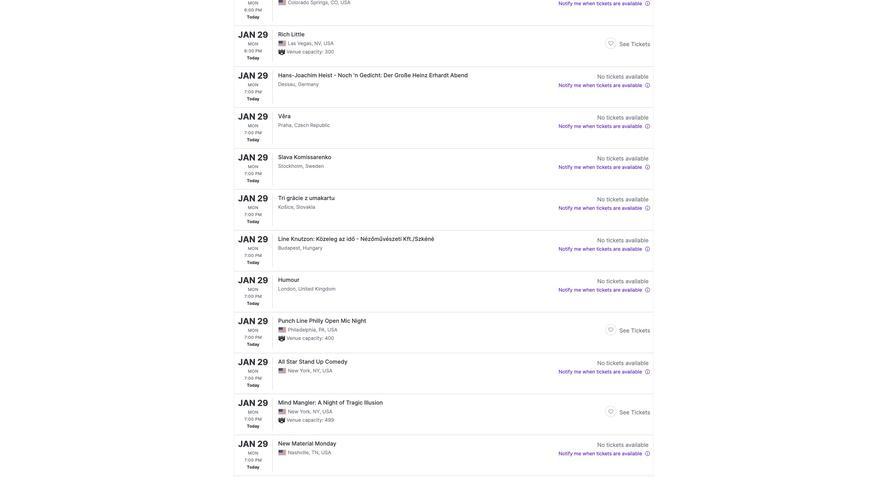 Task type: locate. For each thing, give the bounding box(es) containing it.
1 vertical spatial -
[[356, 235, 359, 242]]

mon for rich little
[[248, 41, 258, 47]]

no
[[597, 73, 605, 80], [597, 114, 605, 121], [597, 155, 605, 162], [597, 196, 605, 203], [597, 237, 605, 244], [597, 278, 605, 285], [597, 360, 605, 367], [597, 441, 605, 448]]

3 no tickets available from the top
[[597, 155, 649, 162]]

29 inside jan 29 mon 6:30 pm today
[[257, 30, 268, 40]]

venue capacity: 499
[[287, 417, 334, 423]]

0 vertical spatial -
[[334, 72, 336, 79]]

6 notify from the top
[[559, 246, 573, 252]]

2 mon from the top
[[248, 41, 258, 47]]

7 7:00 from the top
[[244, 335, 254, 340]]

new up the "nashville,"
[[278, 440, 290, 447]]

jan
[[238, 30, 255, 40], [238, 71, 255, 81], [238, 112, 255, 122], [238, 152, 255, 163], [238, 193, 255, 204], [238, 234, 255, 244], [238, 275, 255, 285], [238, 316, 255, 326], [238, 357, 255, 367], [238, 398, 255, 408], [238, 439, 255, 449]]

0 vertical spatial tickets
[[631, 41, 650, 48]]

0 vertical spatial us national flag image
[[278, 41, 286, 46]]

pm for humour
[[255, 294, 262, 299]]

see tickets
[[620, 41, 650, 48], [620, 327, 650, 334], [620, 409, 650, 416]]

us national flag image down all
[[278, 368, 286, 373]]

republic
[[310, 122, 330, 128]]

new down the star
[[288, 368, 299, 374]]

2 7:00 from the top
[[244, 130, 254, 135]]

when for sweden
[[583, 164, 595, 170]]

me for kingdom
[[574, 287, 581, 293]]

3 tooltip image from the top
[[645, 205, 650, 211]]

1 vertical spatial capacity:
[[302, 335, 323, 341]]

us national flag image down mind
[[278, 409, 286, 414]]

3 are from the top
[[613, 123, 621, 129]]

7:00 for new material monday
[[244, 457, 254, 463]]

usa for mangler:
[[322, 409, 333, 414]]

29 for new material monday
[[257, 439, 268, 449]]

no for republic
[[597, 114, 605, 121]]

noch
[[338, 72, 352, 79]]

notify me when tickets are available
[[559, 0, 642, 6], [559, 82, 642, 88], [559, 123, 642, 129], [559, 164, 642, 170], [559, 205, 642, 211], [559, 246, 642, 252], [559, 287, 642, 293], [559, 369, 642, 375], [559, 450, 642, 456]]

venue for line
[[287, 335, 301, 341]]

budapest,
[[278, 245, 302, 251]]

us national flag image
[[278, 41, 286, 46], [278, 327, 286, 333]]

7 jan from the top
[[238, 275, 255, 285]]

1 vertical spatial see
[[620, 327, 630, 334]]

7 when from the top
[[583, 287, 595, 293]]

29 for věra
[[257, 112, 268, 122]]

5 today from the top
[[247, 178, 259, 183]]

-
[[334, 72, 336, 79], [356, 235, 359, 242]]

see for night
[[620, 327, 630, 334]]

jan 29 mon 7:00 pm today for slava komissarenko
[[238, 152, 268, 183]]

notify for umakartu
[[559, 205, 573, 211]]

notify me when tickets are available button for kingdom
[[559, 285, 650, 294]]

10 jan 29 mon 7:00 pm today from the top
[[238, 439, 268, 470]]

las
[[288, 40, 296, 46]]

tri grácie z umakartu košice, slovakia
[[278, 194, 335, 210]]

8 jan 29 mon 7:00 pm today from the top
[[238, 357, 268, 388]]

499
[[325, 417, 334, 423]]

jan for slava komissarenko
[[238, 152, 255, 163]]

no tickets available for az
[[597, 237, 649, 244]]

5 tooltip image from the top
[[645, 287, 650, 293]]

line up budapest, in the left of the page
[[278, 235, 289, 242]]

0 vertical spatial york,
[[300, 368, 312, 374]]

punch
[[278, 317, 295, 324]]

us national flag image left the "nashville,"
[[278, 450, 286, 455]]

available
[[622, 0, 642, 6], [626, 73, 649, 80], [622, 82, 642, 88], [626, 114, 649, 121], [622, 123, 642, 129], [626, 155, 649, 162], [622, 164, 642, 170], [626, 196, 649, 203], [622, 205, 642, 211], [626, 237, 649, 244], [622, 246, 642, 252], [626, 278, 649, 285], [622, 287, 642, 293], [626, 360, 649, 367], [622, 369, 642, 375], [626, 441, 649, 448], [622, 450, 642, 456]]

7:00 for humour
[[244, 294, 254, 299]]

star
[[286, 358, 297, 365]]

pm for tri grácie z umakartu
[[255, 212, 262, 217]]

4 me from the top
[[574, 164, 581, 170]]

2 when from the top
[[583, 82, 595, 88]]

1 vertical spatial line
[[296, 317, 308, 324]]

today for slava komissarenko
[[247, 178, 259, 183]]

5 jan from the top
[[238, 193, 255, 204]]

1 horizontal spatial -
[[356, 235, 359, 242]]

london,
[[278, 286, 297, 292]]

venue for mangler:
[[287, 417, 301, 423]]

mon inside jan 29 mon 6:30 pm today
[[248, 41, 258, 47]]

1 no tickets available from the top
[[597, 73, 649, 80]]

monday
[[315, 440, 336, 447]]

2 no from the top
[[597, 114, 605, 121]]

capacity: left 499
[[302, 417, 323, 423]]

usa up 300
[[324, 40, 334, 46]]

tooltip image for new material monday
[[645, 451, 650, 456]]

jan for rich little
[[238, 30, 255, 40]]

2 vertical spatial venue
[[287, 417, 301, 423]]

tooltip image for -
[[645, 246, 650, 252]]

new down mind
[[288, 409, 299, 414]]

1 horizontal spatial line
[[296, 317, 308, 324]]

jan 29 mon 7:00 pm today for hans-joachim heist - noch 'n gedicht: der große heinz erhardt abend
[[238, 71, 268, 101]]

notify me when tickets are available for kingdom
[[559, 287, 642, 293]]

0 vertical spatial new
[[288, 368, 299, 374]]

2 venue from the top
[[287, 335, 301, 341]]

capacity: down las vegas, nv, usa
[[302, 49, 323, 55]]

1 mon from the top
[[248, 0, 258, 6]]

no for az
[[597, 237, 605, 244]]

9 7:00 from the top
[[244, 417, 254, 422]]

nv,
[[314, 40, 322, 46]]

10 7:00 from the top
[[244, 457, 254, 463]]

2 notify me when tickets are available button from the top
[[559, 81, 650, 89]]

1 me from the top
[[574, 0, 581, 6]]

11 29 from the top
[[257, 439, 268, 449]]

jan for line knutzon: közeleg az idő - nézőművészeti kft./szkéné
[[238, 234, 255, 244]]

no tickets available for republic
[[597, 114, 649, 121]]

tooltip image
[[645, 83, 650, 88], [645, 164, 650, 170], [645, 205, 650, 211], [645, 246, 650, 252], [645, 287, 650, 293]]

1 vertical spatial venue
[[287, 335, 301, 341]]

see
[[620, 41, 630, 48], [620, 327, 630, 334], [620, 409, 630, 416]]

usa for little
[[324, 40, 334, 46]]

1 vertical spatial tickets
[[631, 327, 650, 334]]

2 jan from the top
[[238, 71, 255, 81]]

jan 29 mon 7:00 pm today for punch line philly open mic night
[[238, 316, 268, 347]]

5 jan 29 mon 7:00 pm today from the top
[[238, 234, 268, 265]]

2 vertical spatial see
[[620, 409, 630, 416]]

ny,
[[313, 368, 321, 374], [313, 409, 321, 414]]

1 when from the top
[[583, 0, 595, 6]]

rich
[[278, 31, 290, 38]]

idő
[[347, 235, 355, 242]]

10 mon from the top
[[248, 369, 258, 374]]

3 see tickets from the top
[[620, 409, 650, 416]]

7 notify me when tickets are available from the top
[[559, 287, 642, 293]]

5 no tickets available from the top
[[597, 237, 649, 244]]

notify me when tickets are available button for -
[[559, 81, 650, 89]]

usa down the open
[[328, 327, 338, 333]]

1 york, from the top
[[300, 368, 312, 374]]

me for umakartu
[[574, 205, 581, 211]]

1 vertical spatial new
[[288, 409, 299, 414]]

us national flag image for punch line philly open mic night
[[278, 327, 286, 333]]

hans-joachim heist - noch 'n gedicht: der große heinz erhardt abend dessau, germany
[[278, 72, 468, 87]]

sweden
[[305, 163, 324, 169]]

8 notify me when tickets are available from the top
[[559, 369, 642, 375]]

5 me from the top
[[574, 205, 581, 211]]

věra praha, czech republic
[[278, 113, 330, 128]]

300
[[325, 49, 334, 55]]

pm for all star stand up comedy
[[255, 376, 262, 381]]

0 vertical spatial line
[[278, 235, 289, 242]]

4 us national flag image from the top
[[278, 450, 286, 455]]

7 jan 29 mon 7:00 pm today from the top
[[238, 316, 268, 347]]

4 7:00 from the top
[[244, 212, 254, 217]]

us national flag image right mon 6:00 pm today
[[278, 0, 286, 5]]

humour
[[278, 276, 299, 283]]

3 notify me when tickets are available button from the top
[[559, 122, 650, 130]]

hungary
[[303, 245, 323, 251]]

are
[[613, 0, 621, 6], [613, 82, 621, 88], [613, 123, 621, 129], [613, 164, 621, 170], [613, 205, 621, 211], [613, 246, 621, 252], [613, 287, 621, 293], [613, 369, 621, 375], [613, 450, 621, 456]]

united
[[298, 286, 314, 292]]

1 vertical spatial ny,
[[313, 409, 321, 414]]

1 venue from the top
[[287, 49, 301, 55]]

line
[[278, 235, 289, 242], [296, 317, 308, 324]]

jan inside jan 29 mon 6:30 pm today
[[238, 30, 255, 40]]

7:00 for hans-joachim heist - noch 'n gedicht: der große heinz erhardt abend
[[244, 89, 254, 94]]

1 vertical spatial new york, ny, usa
[[288, 409, 333, 414]]

0 vertical spatial see tickets
[[620, 41, 650, 48]]

joachim
[[294, 72, 317, 79]]

- right heist
[[334, 72, 336, 79]]

philadelphia,
[[288, 327, 317, 333]]

2 vertical spatial capacity:
[[302, 417, 323, 423]]

material
[[292, 440, 313, 447]]

3 mon from the top
[[248, 82, 258, 87]]

mon
[[248, 0, 258, 6], [248, 41, 258, 47], [248, 82, 258, 87], [248, 123, 258, 128], [248, 164, 258, 169], [248, 205, 258, 210], [248, 246, 258, 251], [248, 287, 258, 292], [248, 328, 258, 333], [248, 369, 258, 374], [248, 410, 258, 415], [248, 450, 258, 456]]

7:00 for slava komissarenko
[[244, 171, 254, 176]]

us national flag image down punch
[[278, 327, 286, 333]]

2 ny, from the top
[[313, 409, 321, 414]]

today for line knutzon: közeleg az idő - nézőművészeti kft./szkéné
[[247, 260, 259, 265]]

6:30
[[244, 48, 254, 54]]

3 29 from the top
[[257, 112, 268, 122]]

1 vertical spatial york,
[[300, 409, 312, 414]]

york, down the mangler:
[[300, 409, 312, 414]]

8 notify from the top
[[559, 369, 573, 375]]

today
[[247, 14, 259, 20], [247, 55, 259, 61], [247, 96, 259, 101], [247, 137, 259, 142], [247, 178, 259, 183], [247, 219, 259, 224], [247, 260, 259, 265], [247, 301, 259, 306], [247, 342, 259, 347], [247, 383, 259, 388], [247, 424, 259, 429], [247, 464, 259, 470]]

1 tooltip image from the top
[[645, 83, 650, 88]]

venue down las
[[287, 49, 301, 55]]

komissarenko
[[294, 154, 331, 161]]

tri
[[278, 194, 285, 201]]

pm inside jan 29 mon 6:30 pm today
[[255, 48, 262, 54]]

new york, ny, usa
[[288, 368, 333, 374], [288, 409, 333, 414]]

comedy
[[325, 358, 348, 365]]

4 notify me when tickets are available from the top
[[559, 164, 642, 170]]

venue for little
[[287, 49, 301, 55]]

1 new york, ny, usa from the top
[[288, 368, 333, 374]]

8 jan from the top
[[238, 316, 255, 326]]

0 horizontal spatial -
[[334, 72, 336, 79]]

6 notify me when tickets are available from the top
[[559, 246, 642, 252]]

notify me when tickets are available button
[[559, 0, 650, 7], [559, 81, 650, 89], [559, 122, 650, 130], [559, 163, 650, 171], [559, 204, 650, 212], [559, 244, 650, 253], [559, 285, 650, 294], [559, 367, 650, 376], [559, 449, 650, 457]]

4 today from the top
[[247, 137, 259, 142]]

jan for new material monday
[[238, 439, 255, 449]]

0 vertical spatial new york, ny, usa
[[288, 368, 333, 374]]

ny, down a
[[313, 409, 321, 414]]

3 7:00 from the top
[[244, 171, 254, 176]]

night right a
[[323, 399, 338, 406]]

6 jan 29 mon 7:00 pm today from the top
[[238, 275, 268, 306]]

night right mic
[[352, 317, 366, 324]]

6 me from the top
[[574, 246, 581, 252]]

us national flag image for new
[[278, 450, 286, 455]]

venue down mind
[[287, 417, 301, 423]]

tickets for tragic
[[631, 409, 650, 416]]

tickets
[[597, 0, 612, 6], [607, 73, 624, 80], [597, 82, 612, 88], [607, 114, 624, 121], [597, 123, 612, 129], [607, 155, 624, 162], [597, 164, 612, 170], [607, 196, 624, 203], [597, 205, 612, 211], [607, 237, 624, 244], [597, 246, 612, 252], [607, 278, 624, 285], [597, 287, 612, 293], [607, 360, 624, 367], [597, 369, 612, 375], [607, 441, 624, 448], [597, 450, 612, 456]]

4 mon from the top
[[248, 123, 258, 128]]

- right idő
[[356, 235, 359, 242]]

10 29 from the top
[[257, 398, 268, 408]]

9 29 from the top
[[257, 357, 268, 367]]

6 when from the top
[[583, 246, 595, 252]]

6 no tickets available from the top
[[597, 278, 649, 285]]

york,
[[300, 368, 312, 374], [300, 409, 312, 414]]

1 horizontal spatial night
[[352, 317, 366, 324]]

notify for az
[[559, 246, 573, 252]]

venue
[[287, 49, 301, 55], [287, 335, 301, 341], [287, 417, 301, 423]]

pm
[[255, 7, 262, 13], [255, 48, 262, 54], [255, 89, 262, 94], [255, 130, 262, 135], [255, 171, 262, 176], [255, 212, 262, 217], [255, 253, 262, 258], [255, 294, 262, 299], [255, 335, 262, 340], [255, 376, 262, 381], [255, 417, 262, 422], [255, 457, 262, 463]]

1 tooltip image from the top
[[645, 1, 650, 6]]

notify for -
[[559, 82, 573, 88]]

line up "philadelphia,"
[[296, 317, 308, 324]]

mon for new material monday
[[248, 450, 258, 456]]

tn,
[[312, 449, 320, 455]]

1 vertical spatial see tickets
[[620, 327, 650, 334]]

jan for humour
[[238, 275, 255, 285]]

today for punch line philly open mic night
[[247, 342, 259, 347]]

today inside jan 29 mon 6:30 pm today
[[247, 55, 259, 61]]

3 us national flag image from the top
[[278, 409, 286, 414]]

0 horizontal spatial line
[[278, 235, 289, 242]]

4 29 from the top
[[257, 152, 268, 163]]

pm for slava komissarenko
[[255, 171, 262, 176]]

tooltip image for slovakia
[[645, 205, 650, 211]]

us national flag image for all
[[278, 368, 286, 373]]

pm for new material monday
[[255, 457, 262, 463]]

2 vertical spatial see tickets
[[620, 409, 650, 416]]

mon for slava komissarenko
[[248, 164, 258, 169]]

tooltip image
[[645, 1, 650, 6], [645, 124, 650, 129], [645, 369, 650, 375], [645, 451, 650, 456]]

10 jan from the top
[[238, 398, 255, 408]]

1 vertical spatial us national flag image
[[278, 327, 286, 333]]

us national flag image
[[278, 0, 286, 5], [278, 368, 286, 373], [278, 409, 286, 414], [278, 450, 286, 455]]

me for sweden
[[574, 164, 581, 170]]

when
[[583, 0, 595, 6], [583, 82, 595, 88], [583, 123, 595, 129], [583, 164, 595, 170], [583, 205, 595, 211], [583, 246, 595, 252], [583, 287, 595, 293], [583, 369, 595, 375], [583, 450, 595, 456]]

2 today from the top
[[247, 55, 259, 61]]

1 vertical spatial night
[[323, 399, 338, 406]]

6 7:00 from the top
[[244, 294, 254, 299]]

6 mon from the top
[[248, 205, 258, 210]]

mic
[[341, 317, 350, 324]]

2 notify me when tickets are available from the top
[[559, 82, 642, 88]]

york, for mangler:
[[300, 409, 312, 414]]

venue down "philadelphia,"
[[287, 335, 301, 341]]

8 7:00 from the top
[[244, 376, 254, 381]]

9 mon from the top
[[248, 328, 258, 333]]

ny, down the up
[[313, 368, 321, 374]]

6 no from the top
[[597, 278, 605, 285]]

capacity:
[[302, 49, 323, 55], [302, 335, 323, 341], [302, 417, 323, 423]]

notify for kingdom
[[559, 287, 573, 293]]

pm for věra
[[255, 130, 262, 135]]

4 notify from the top
[[559, 164, 573, 170]]

4 jan 29 mon 7:00 pm today from the top
[[238, 193, 268, 224]]

tragic
[[346, 399, 363, 406]]

5 notify from the top
[[559, 205, 573, 211]]

notify
[[559, 0, 573, 6], [559, 82, 573, 88], [559, 123, 573, 129], [559, 164, 573, 170], [559, 205, 573, 211], [559, 246, 573, 252], [559, 287, 573, 293], [559, 369, 573, 375], [559, 450, 573, 456]]

0 vertical spatial see
[[620, 41, 630, 48]]

7 no from the top
[[597, 360, 605, 367]]

6 today from the top
[[247, 219, 259, 224]]

are for republic
[[613, 123, 621, 129]]

when for umakartu
[[583, 205, 595, 211]]

jan 29 mon 7:00 pm today for věra
[[238, 112, 268, 142]]

0 vertical spatial capacity:
[[302, 49, 323, 55]]

29 for tri grácie z umakartu
[[257, 193, 268, 204]]

jan 29 mon 7:00 pm today for line knutzon: közeleg az idő - nézőművészeti kft./szkéné
[[238, 234, 268, 265]]

mon inside mon 6:00 pm today
[[248, 0, 258, 6]]

2 see tickets from the top
[[620, 327, 650, 334]]

1 ny, from the top
[[313, 368, 321, 374]]

2 us national flag image from the top
[[278, 327, 286, 333]]

jan 29 mon 7:00 pm today
[[238, 71, 268, 101], [238, 112, 268, 142], [238, 152, 268, 183], [238, 193, 268, 224], [238, 234, 268, 265], [238, 275, 268, 306], [238, 316, 268, 347], [238, 357, 268, 388], [238, 398, 268, 429], [238, 439, 268, 470]]

29
[[257, 30, 268, 40], [257, 71, 268, 81], [257, 112, 268, 122], [257, 152, 268, 163], [257, 193, 268, 204], [257, 234, 268, 244], [257, 275, 268, 285], [257, 316, 268, 326], [257, 357, 268, 367], [257, 398, 268, 408], [257, 439, 268, 449]]

5 no from the top
[[597, 237, 605, 244]]

york, down the stand
[[300, 368, 312, 374]]

10 today from the top
[[247, 383, 259, 388]]

usa
[[324, 40, 334, 46], [328, 327, 338, 333], [322, 368, 333, 374], [322, 409, 333, 414], [321, 449, 331, 455]]

0 vertical spatial ny,
[[313, 368, 321, 374]]

3 me from the top
[[574, 123, 581, 129]]

7 29 from the top
[[257, 275, 268, 285]]

0 vertical spatial venue
[[287, 49, 301, 55]]

1 today from the top
[[247, 14, 259, 20]]

6 are from the top
[[613, 246, 621, 252]]

3 venue from the top
[[287, 417, 301, 423]]

us national flag image down rich
[[278, 41, 286, 46]]

capacity: down philadelphia, pa, usa
[[302, 335, 323, 341]]

'n
[[354, 72, 358, 79]]

new york, ny, usa down all star stand up comedy at the left of page
[[288, 368, 333, 374]]

no tickets available
[[597, 73, 649, 80], [597, 114, 649, 121], [597, 155, 649, 162], [597, 196, 649, 203], [597, 237, 649, 244], [597, 278, 649, 285], [597, 360, 649, 367], [597, 441, 649, 448]]

6 jan from the top
[[238, 234, 255, 244]]

czech
[[294, 122, 309, 128]]

little
[[291, 31, 305, 38]]

usa up 499
[[322, 409, 333, 414]]

jan 29 mon 7:00 pm today for all star stand up comedy
[[238, 357, 268, 388]]

usa down the up
[[322, 368, 333, 374]]

tooltip image for mon
[[645, 1, 650, 6]]

tickets
[[631, 41, 650, 48], [631, 327, 650, 334], [631, 409, 650, 416]]

8 today from the top
[[247, 301, 259, 306]]

11 jan from the top
[[238, 439, 255, 449]]

see for tragic
[[620, 409, 630, 416]]

jan for all star stand up comedy
[[238, 357, 255, 367]]

us national flag image for rich little
[[278, 41, 286, 46]]

pm for hans-joachim heist - noch 'n gedicht: der große heinz erhardt abend
[[255, 89, 262, 94]]

7:00
[[244, 89, 254, 94], [244, 130, 254, 135], [244, 171, 254, 176], [244, 212, 254, 217], [244, 253, 254, 258], [244, 294, 254, 299], [244, 335, 254, 340], [244, 376, 254, 381], [244, 417, 254, 422], [244, 457, 254, 463]]

mon 6:00 pm today
[[244, 0, 262, 20]]

2 vertical spatial tickets
[[631, 409, 650, 416]]

today for tri grácie z umakartu
[[247, 219, 259, 224]]

29 for mind mangler: a night of tragic illusion
[[257, 398, 268, 408]]

york, for star
[[300, 368, 312, 374]]

mangler:
[[293, 399, 316, 406]]

5 7:00 from the top
[[244, 253, 254, 258]]

1 jan from the top
[[238, 30, 255, 40]]

2 us national flag image from the top
[[278, 368, 286, 373]]

new york, ny, usa up venue capacity: 499
[[288, 409, 333, 414]]

night
[[352, 317, 366, 324], [323, 399, 338, 406]]

4 tooltip image from the top
[[645, 451, 650, 456]]

jan for punch line philly open mic night
[[238, 316, 255, 326]]



Task type: vqa. For each thing, say whether or not it's contained in the screenshot.
Rouge, to the bottom
no



Task type: describe. For each thing, give the bounding box(es) containing it.
me for az
[[574, 246, 581, 252]]

new for mangler:
[[288, 409, 299, 414]]

of
[[339, 399, 345, 406]]

no for umakartu
[[597, 196, 605, 203]]

1 are from the top
[[613, 0, 621, 6]]

stockholm,
[[278, 163, 304, 169]]

when for az
[[583, 246, 595, 252]]

29 for all star stand up comedy
[[257, 357, 268, 367]]

new material monday
[[278, 440, 336, 447]]

up
[[316, 358, 324, 365]]

nézőművészeti
[[360, 235, 402, 242]]

8 no from the top
[[597, 441, 605, 448]]

400
[[325, 335, 334, 341]]

kingdom
[[315, 286, 336, 292]]

věra
[[278, 113, 291, 120]]

today for new material monday
[[247, 464, 259, 470]]

notify me when tickets are available button for republic
[[559, 122, 650, 130]]

praha,
[[278, 122, 293, 128]]

7:00 for line knutzon: közeleg az idő - nézőművészeti kft./szkéné
[[244, 253, 254, 258]]

usa for star
[[322, 368, 333, 374]]

notify me when tickets are available button for umakartu
[[559, 204, 650, 212]]

nashville,
[[288, 449, 310, 455]]

0 horizontal spatial night
[[323, 399, 338, 406]]

kft./szkéné
[[403, 235, 434, 242]]

7:00 for mind mangler: a night of tragic illusion
[[244, 417, 254, 422]]

jan 29 mon 6:30 pm today
[[238, 30, 268, 61]]

notify me when tickets are available for -
[[559, 82, 642, 88]]

venue capacity: 300
[[287, 49, 334, 55]]

notify for sweden
[[559, 164, 573, 170]]

- inside hans-joachim heist - noch 'n gedicht: der große heinz erhardt abend dessau, germany
[[334, 72, 336, 79]]

line inside the line knutzon: közeleg az idő - nézőművészeti kft./szkéné budapest, hungary
[[278, 235, 289, 242]]

hans-
[[278, 72, 294, 79]]

stand
[[299, 358, 315, 365]]

8 no tickets available from the top
[[597, 441, 649, 448]]

29 for humour
[[257, 275, 268, 285]]

are for -
[[613, 82, 621, 88]]

when for kingdom
[[583, 287, 595, 293]]

humour london, united kingdom
[[278, 276, 336, 292]]

mon for humour
[[248, 287, 258, 292]]

pm for mind mangler: a night of tragic illusion
[[255, 417, 262, 422]]

8 are from the top
[[613, 369, 621, 375]]

heinz
[[412, 72, 428, 79]]

košice,
[[278, 204, 295, 210]]

notify me when tickets are available for az
[[559, 246, 642, 252]]

1 see tickets from the top
[[620, 41, 650, 48]]

today for věra
[[247, 137, 259, 142]]

today for hans-joachim heist - noch 'n gedicht: der große heinz erhardt abend
[[247, 96, 259, 101]]

germany
[[298, 81, 319, 87]]

29 for hans-joachim heist - noch 'n gedicht: der große heinz erhardt abend
[[257, 71, 268, 81]]

are for sweden
[[613, 164, 621, 170]]

today inside mon 6:00 pm today
[[247, 14, 259, 20]]

a
[[318, 399, 322, 406]]

illusion
[[364, 399, 383, 406]]

tooltip image for 'n
[[645, 83, 650, 88]]

1 notify me when tickets are available button from the top
[[559, 0, 650, 7]]

9 notify from the top
[[559, 450, 573, 456]]

mon for line knutzon: közeleg az idő - nézőművészeti kft./szkéné
[[248, 246, 258, 251]]

tooltip image for věra
[[645, 124, 650, 129]]

no for -
[[597, 73, 605, 80]]

slava
[[278, 154, 293, 161]]

8 when from the top
[[583, 369, 595, 375]]

usa down monday
[[321, 449, 331, 455]]

punch line philly open mic night
[[278, 317, 366, 324]]

0 vertical spatial night
[[352, 317, 366, 324]]

us national flag image for mind
[[278, 409, 286, 414]]

capacity: for mangler:
[[302, 417, 323, 423]]

2 vertical spatial new
[[278, 440, 290, 447]]

heist
[[318, 72, 332, 79]]

nashville, tn, usa
[[288, 449, 331, 455]]

6:00
[[244, 7, 254, 13]]

jan 29 mon 7:00 pm today for mind mangler: a night of tragic illusion
[[238, 398, 268, 429]]

no tickets available for -
[[597, 73, 649, 80]]

1 notify me when tickets are available from the top
[[559, 0, 642, 6]]

grácie
[[287, 194, 303, 201]]

are for kingdom
[[613, 287, 621, 293]]

slava komissarenko stockholm, sweden
[[278, 154, 331, 169]]

dessau,
[[278, 81, 297, 87]]

pm for line knutzon: közeleg az idő - nézőművészeti kft./szkéné
[[255, 253, 262, 258]]

abend
[[450, 72, 468, 79]]

mon for all star stand up comedy
[[248, 369, 258, 374]]

pm for punch line philly open mic night
[[255, 335, 262, 340]]

las vegas, nv, usa
[[288, 40, 334, 46]]

9 me from the top
[[574, 450, 581, 456]]

when for -
[[583, 82, 595, 88]]

when for republic
[[583, 123, 595, 129]]

7:00 for věra
[[244, 130, 254, 135]]

9 are from the top
[[613, 450, 621, 456]]

new for star
[[288, 368, 299, 374]]

jan for mind mangler: a night of tragic illusion
[[238, 398, 255, 408]]

1 us national flag image from the top
[[278, 0, 286, 5]]

umakartu
[[309, 194, 335, 201]]

8 notify me when tickets are available button from the top
[[559, 367, 650, 376]]

z
[[305, 194, 308, 201]]

ny, for stand
[[313, 368, 321, 374]]

2 tooltip image from the top
[[645, 164, 650, 170]]

mon for mind mangler: a night of tragic illusion
[[248, 410, 258, 415]]

philly
[[309, 317, 323, 324]]

today for humour
[[247, 301, 259, 306]]

philadelphia, pa, usa
[[288, 327, 338, 333]]

today for mind mangler: a night of tragic illusion
[[247, 424, 259, 429]]

erhardt
[[429, 72, 449, 79]]

venue capacity: 400
[[287, 335, 334, 341]]

9 notify me when tickets are available from the top
[[559, 450, 642, 456]]

jan 29 mon 7:00 pm today for humour
[[238, 275, 268, 306]]

1 see from the top
[[620, 41, 630, 48]]

me for republic
[[574, 123, 581, 129]]

1 notify from the top
[[559, 0, 573, 6]]

new york, ny, usa for stand
[[288, 368, 333, 374]]

rich little
[[278, 31, 305, 38]]

knutzon:
[[291, 235, 315, 242]]

all
[[278, 358, 285, 365]]

9 notify me when tickets are available button from the top
[[559, 449, 650, 457]]

today for rich little
[[247, 55, 259, 61]]

pa,
[[319, 327, 326, 333]]

az
[[339, 235, 345, 242]]

are for az
[[613, 246, 621, 252]]

jan for věra
[[238, 112, 255, 122]]

- inside the line knutzon: közeleg az idő - nézőművészeti kft./szkéné budapest, hungary
[[356, 235, 359, 242]]

vegas,
[[297, 40, 313, 46]]

notify me when tickets are available for sweden
[[559, 164, 642, 170]]

7 no tickets available from the top
[[597, 360, 649, 367]]

29 for rich little
[[257, 30, 268, 40]]

open
[[325, 317, 339, 324]]

8 me from the top
[[574, 369, 581, 375]]

pm inside mon 6:00 pm today
[[255, 7, 262, 13]]

slovakia
[[296, 204, 315, 210]]

große
[[395, 72, 411, 79]]

notify for republic
[[559, 123, 573, 129]]

no tickets available for umakartu
[[597, 196, 649, 203]]

9 when from the top
[[583, 450, 595, 456]]

1 tickets from the top
[[631, 41, 650, 48]]

mon for punch line philly open mic night
[[248, 328, 258, 333]]

tooltip image for all star stand up comedy
[[645, 369, 650, 375]]

közeleg
[[316, 235, 337, 242]]

29 for line knutzon: közeleg az idő - nézőművészeti kft./szkéné
[[257, 234, 268, 244]]

mon for hans-joachim heist - noch 'n gedicht: der große heinz erhardt abend
[[248, 82, 258, 87]]

mind mangler: a night of tragic illusion
[[278, 399, 383, 406]]

mon for věra
[[248, 123, 258, 128]]

no tickets available for kingdom
[[597, 278, 649, 285]]

no for sweden
[[597, 155, 605, 162]]

line knutzon: közeleg az idő - nézőművészeti kft./szkéné budapest, hungary
[[278, 235, 434, 251]]

me for -
[[574, 82, 581, 88]]

new york, ny, usa for a
[[288, 409, 333, 414]]

gedicht:
[[360, 72, 382, 79]]

29 for punch line philly open mic night
[[257, 316, 268, 326]]

notify me when tickets are available button for sweden
[[559, 163, 650, 171]]

7:00 for all star stand up comedy
[[244, 376, 254, 381]]

are for umakartu
[[613, 205, 621, 211]]

notify me when tickets are available for republic
[[559, 123, 642, 129]]

der
[[384, 72, 393, 79]]

mind
[[278, 399, 291, 406]]

all star stand up comedy
[[278, 358, 348, 365]]

see tickets for night
[[620, 327, 650, 334]]



